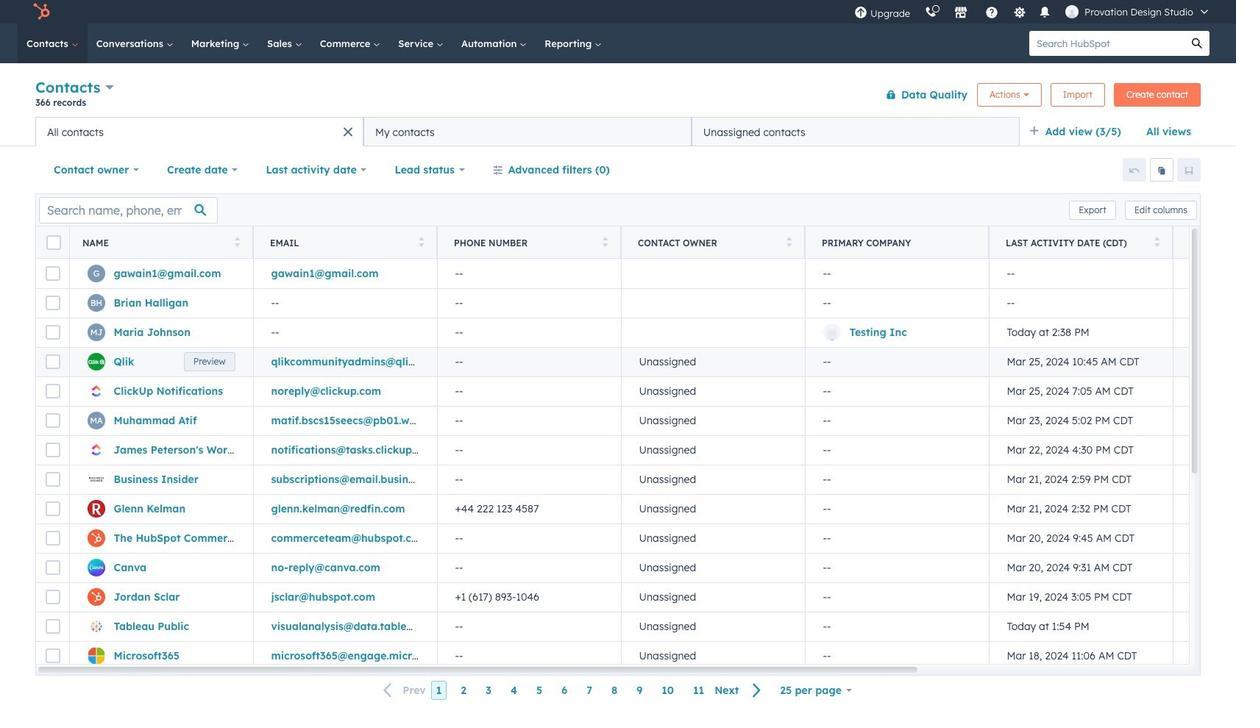 Task type: locate. For each thing, give the bounding box(es) containing it.
column header
[[805, 227, 990, 259]]

3 press to sort. image from the left
[[603, 237, 608, 247]]

banner
[[35, 75, 1201, 117]]

menu
[[847, 0, 1219, 24]]

2 press to sort. element from the left
[[419, 237, 424, 249]]

press to sort. image for fourth press to sort. element
[[787, 237, 792, 247]]

press to sort. image for second press to sort. element from left
[[419, 237, 424, 247]]

1 press to sort. image from the left
[[234, 237, 240, 247]]

press to sort. image
[[1155, 237, 1160, 247]]

marketplaces image
[[955, 7, 968, 20]]

4 press to sort. image from the left
[[787, 237, 792, 247]]

2 press to sort. image from the left
[[419, 237, 424, 247]]

4 press to sort. element from the left
[[787, 237, 792, 249]]

press to sort. element
[[234, 237, 240, 249], [419, 237, 424, 249], [603, 237, 608, 249], [787, 237, 792, 249], [1155, 237, 1160, 249]]

press to sort. image
[[234, 237, 240, 247], [419, 237, 424, 247], [603, 237, 608, 247], [787, 237, 792, 247]]

5 press to sort. element from the left
[[1155, 237, 1160, 249]]



Task type: describe. For each thing, give the bounding box(es) containing it.
Search name, phone, email addresses, or company search field
[[39, 197, 218, 223]]

3 press to sort. element from the left
[[603, 237, 608, 249]]

press to sort. image for 5th press to sort. element from the right
[[234, 237, 240, 247]]

press to sort. image for 3rd press to sort. element from the left
[[603, 237, 608, 247]]

Search HubSpot search field
[[1030, 31, 1185, 56]]

james peterson image
[[1066, 5, 1079, 18]]

1 press to sort. element from the left
[[234, 237, 240, 249]]

pagination navigation
[[375, 682, 771, 701]]



Task type: vqa. For each thing, say whether or not it's contained in the screenshot.
channel
no



